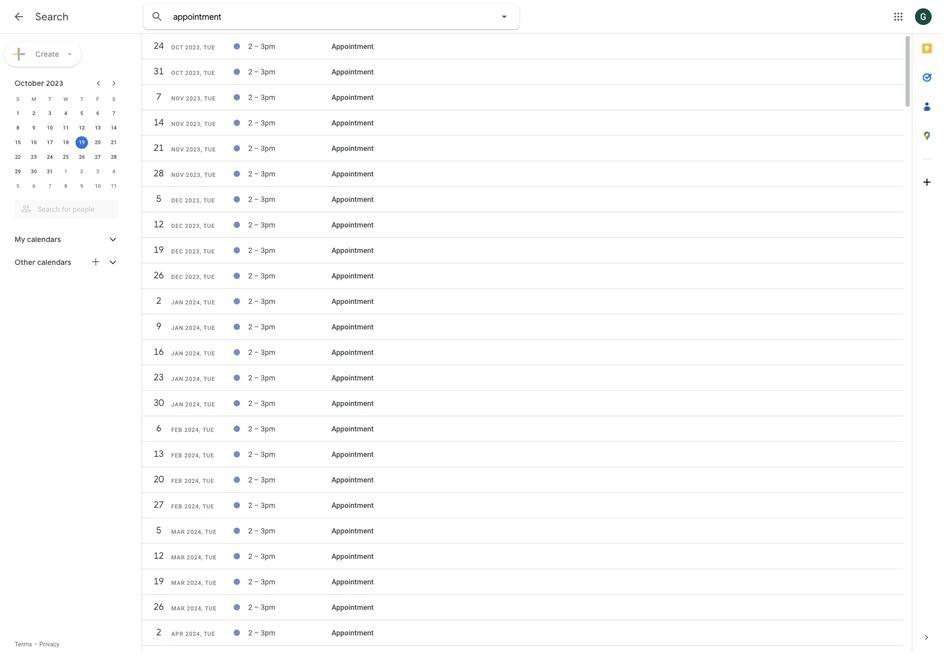 Task type: describe. For each thing, give the bounding box(es) containing it.
jan 2024 , tue for 23
[[171, 376, 215, 383]]

– for the 27 link
[[254, 502, 259, 510]]

2 for 23th "appointment" button from the top of the page's 2 – 3pm cell
[[248, 604, 253, 612]]

nov 2023 , tue for 14
[[171, 121, 216, 128]]

2024 for the 2 link related to apr 2024 , tue
[[186, 631, 200, 638]]

16 row
[[142, 343, 904, 367]]

0 vertical spatial 3
[[48, 110, 51, 116]]

2 – 3pm for 22th "appointment" button from the top
[[248, 578, 276, 587]]

15
[[15, 140, 21, 145]]

10 appointment button from the top
[[332, 272, 374, 280]]

30 for 30 link
[[153, 397, 164, 409]]

1 12 row from the top
[[142, 216, 904, 240]]

appointment for 15th "appointment" button from the bottom of the page
[[332, 272, 374, 280]]

5 for mar 2024 , tue 5 link
[[156, 525, 161, 537]]

feb for 13
[[171, 453, 183, 459]]

– for 21 'link'
[[254, 144, 259, 153]]

11 appointment button from the top
[[332, 297, 374, 306]]

add other calendars image
[[91, 257, 101, 267]]

2 – 3pm cell for "appointment" button related to mar 2024 , tue 5 link
[[248, 523, 332, 540]]

27 row
[[142, 496, 904, 520]]

row group containing 1
[[10, 106, 122, 194]]

30 link
[[149, 394, 168, 413]]

2 for 2 – 3pm cell inside 27 row
[[248, 502, 253, 510]]

appointment for 24th "appointment" button from the top of the page
[[332, 629, 374, 638]]

jan for 23
[[171, 376, 184, 383]]

tue for 2 – 3pm cell associated with 15th "appointment" button from the bottom of the page
[[203, 274, 215, 281]]

2024 for 6 link
[[184, 427, 199, 434]]

1 horizontal spatial 8
[[64, 183, 67, 189]]

mar 2024 , tue for 26
[[171, 606, 217, 613]]

19 inside cell
[[79, 140, 85, 145]]

2 – 3pm cell for "appointment" button inside the 13 row
[[248, 446, 332, 463]]

terms link
[[15, 641, 32, 648]]

feb for 6
[[171, 427, 183, 434]]

2023 for 21
[[186, 146, 201, 153]]

2 12 row from the top
[[142, 547, 904, 571]]

26 for mar 2024
[[153, 602, 164, 614]]

0 horizontal spatial 1
[[16, 110, 19, 116]]

dec for 26
[[171, 274, 183, 281]]

26 link for mar 2024
[[149, 598, 168, 617]]

26 element
[[76, 151, 88, 164]]

feb 2024 , tue for 27
[[171, 504, 214, 510]]

tue for 2 – 3pm cell within the 23 row
[[204, 376, 215, 383]]

2023 for 28
[[186, 172, 201, 179]]

appointment button for mar 2024 , tue's 12 link
[[332, 553, 374, 561]]

6 row
[[142, 420, 904, 444]]

go back image
[[13, 10, 25, 23]]

mar for 19
[[171, 580, 185, 587]]

3pm for 22th "appointment" button from the top
[[261, 578, 276, 587]]

2 – 3pm cell for 16th "appointment" button from the bottom of the page
[[248, 242, 332, 259]]

26 for dec 2023
[[153, 270, 164, 282]]

, for 21 'link'
[[201, 146, 203, 153]]

tue for 2 – 3pm cell in the 24 "row"
[[204, 44, 215, 51]]

tue for 2 – 3pm cell in the 14 row
[[204, 121, 216, 128]]

2 – 3pm for "appointment" button corresponding to mar 2024 , tue's 12 link
[[248, 553, 276, 561]]

12 inside "12" element
[[79, 125, 85, 131]]

tue for 2 – 3pm cell within the 28 row
[[204, 172, 216, 179]]

7 row
[[142, 88, 904, 112]]

2 2 row from the top
[[142, 624, 904, 648]]

tue for 2 – 3pm cell corresponding to "appointment" button corresponding to mar 2024 , tue's 12 link
[[205, 555, 217, 562]]

row containing 5
[[10, 179, 122, 194]]

10 element
[[44, 122, 56, 134]]

create button
[[4, 42, 81, 67]]

search image
[[147, 6, 168, 27]]

row containing 22
[[10, 150, 122, 165]]

1 2 row from the top
[[142, 292, 904, 316]]

3pm for "appointment" button corresponding to mar 2024 , tue's 12 link
[[261, 553, 276, 561]]

november 1 element
[[60, 166, 72, 178]]

search
[[35, 10, 69, 23]]

0 vertical spatial 6
[[96, 110, 99, 116]]

1 s from the left
[[16, 96, 19, 102]]

1 26 row from the top
[[142, 267, 904, 291]]

3pm for "appointment" button inside the 13 row
[[261, 451, 276, 459]]

1 5 row from the top
[[142, 190, 904, 214]]

2 – 3pm cell for 22th "appointment" button from the top
[[248, 574, 332, 591]]

22 appointment button from the top
[[332, 578, 374, 587]]

28 for 28 element at the top left of page
[[111, 154, 117, 160]]

tue for 14th "appointment" button from the bottom of the page 2 – 3pm cell
[[204, 300, 215, 306]]

other calendars button
[[2, 254, 129, 271]]

2 5 row from the top
[[142, 522, 904, 546]]

28 element
[[108, 151, 120, 164]]

apr
[[171, 631, 184, 638]]

nov for 14
[[171, 121, 184, 128]]

2 19 row from the top
[[142, 573, 904, 597]]

28 link
[[149, 165, 168, 183]]

, for 20 link
[[199, 478, 201, 485]]

2 t from the left
[[80, 96, 83, 102]]

1 horizontal spatial 7
[[112, 110, 115, 116]]

1 19 row from the top
[[142, 241, 904, 265]]

jan 2024 , tue for 16
[[171, 351, 215, 357]]

other
[[15, 258, 36, 267]]

2024 for 16 link
[[185, 351, 200, 357]]

dec for 19
[[171, 248, 183, 255]]

, for 12 link for dec 2023 , tue
[[200, 223, 202, 230]]

29
[[15, 169, 21, 174]]

appointment for "appointment" button in the 9 row
[[332, 323, 374, 331]]

2024 inside 26 row
[[187, 606, 202, 613]]

1 horizontal spatial 1
[[64, 169, 67, 174]]

appointment button for 20 link
[[332, 476, 374, 484]]

my calendars
[[15, 235, 61, 244]]

2 – 3pm cell for "appointment" button in the 6 row
[[248, 421, 332, 438]]

2 – 3pm cell for "appointment" button in the 9 row
[[248, 319, 332, 335]]

23 link
[[149, 369, 168, 388]]

1 horizontal spatial 4
[[112, 169, 115, 174]]

2 – 3pm for "appointment" button inside the 27 row
[[248, 502, 276, 510]]

13 for 13 element
[[95, 125, 101, 131]]

appointment for "appointment" button within the '30' 'row'
[[332, 400, 374, 408]]

2 – 3pm cell for 23th "appointment" button from the top of the page
[[248, 600, 332, 616]]

13 link
[[149, 445, 168, 464]]

1 vertical spatial 3
[[96, 169, 99, 174]]

appointment for 22th "appointment" button from the top
[[332, 578, 374, 587]]

jan for 9
[[171, 325, 184, 332]]

2023 for 7
[[186, 95, 201, 102]]

dec for 12
[[171, 223, 183, 230]]

grid containing 24
[[142, 34, 904, 653]]

2 for 2 – 3pm cell associated with 15th "appointment" button from the bottom of the page
[[248, 272, 253, 280]]

2 for 2 – 3pm cell in the 24 "row"
[[248, 42, 253, 51]]

24 for 24 link
[[153, 40, 164, 52]]

jan 2024 , tue for 30
[[171, 402, 215, 408]]

privacy
[[39, 641, 60, 648]]

9 appointment button from the top
[[332, 246, 374, 255]]

10 for "november 10" element
[[95, 183, 101, 189]]

3pm for "appointment" button in the 9 row
[[261, 323, 276, 331]]

november 9 element
[[76, 180, 88, 193]]

3pm for "appointment" button in the 6 row
[[261, 425, 276, 433]]

3pm for "appointment" button inside the 23 row
[[261, 374, 276, 382]]

, for '23' link
[[200, 376, 202, 383]]

26 inside "row group"
[[79, 154, 85, 160]]

2 – 3pm for "appointment" button in 20 row
[[248, 476, 276, 484]]

1 t from the left
[[48, 96, 51, 102]]

row containing 1
[[10, 106, 122, 121]]

2 – 3pm cell for "appointment" button within '21' row
[[248, 140, 332, 157]]

30 element
[[28, 166, 40, 178]]

3pm for 15th "appointment" button from the bottom of the page
[[261, 272, 276, 280]]

jan for 16
[[171, 351, 184, 357]]

16 link
[[149, 343, 168, 362]]

19 cell
[[74, 135, 90, 150]]

23 for '23' link
[[153, 372, 164, 384]]

2024 for 9 link
[[185, 325, 200, 332]]

21 for 21 'link'
[[153, 142, 164, 154]]

november 3 element
[[92, 166, 104, 178]]

, for the 2 link corresponding to jan 2024 , tue
[[200, 300, 202, 306]]

12 link for mar 2024 , tue
[[149, 547, 168, 566]]

2023 for 26
[[185, 274, 200, 281]]

12 for dec 2023
[[153, 219, 164, 231]]

20 for 20 'element'
[[95, 140, 101, 145]]

2 s from the left
[[112, 96, 115, 102]]

october 2023
[[15, 79, 63, 88]]

dec for 5
[[171, 197, 183, 204]]

dec 2023 , tue for 19
[[171, 248, 215, 255]]

appointment for "appointment" button inside the 27 row
[[332, 502, 374, 510]]

2 for 2 – 3pm cell associated with "appointment" button related to dec 2023 , tue's 5 link
[[248, 195, 253, 204]]

24 row
[[142, 37, 904, 61]]

25 element
[[60, 151, 72, 164]]

6 link
[[149, 420, 168, 439]]

23 element
[[28, 151, 40, 164]]

, for 28 link
[[201, 172, 203, 179]]

other calendars
[[15, 258, 71, 267]]



Task type: locate. For each thing, give the bounding box(es) containing it.
16 appointment from the top
[[332, 425, 374, 433]]

jan for 30
[[171, 402, 184, 408]]

6 2 – 3pm from the top
[[248, 170, 276, 178]]

11 down november 4 element
[[111, 183, 117, 189]]

appointment
[[332, 42, 374, 51], [332, 68, 374, 76], [332, 93, 374, 102], [332, 119, 374, 127], [332, 144, 374, 153], [332, 170, 374, 178], [332, 195, 374, 204], [332, 221, 374, 229], [332, 246, 374, 255], [332, 272, 374, 280], [332, 297, 374, 306], [332, 323, 374, 331], [332, 348, 374, 357], [332, 374, 374, 382], [332, 400, 374, 408], [332, 425, 374, 433], [332, 451, 374, 459], [332, 476, 374, 484], [332, 502, 374, 510], [332, 527, 374, 535], [332, 553, 374, 561], [332, 578, 374, 587], [332, 604, 374, 612], [332, 629, 374, 638]]

, for dec 2023's the 26 link
[[200, 274, 202, 281]]

appointment for "appointment" button within '21' row
[[332, 144, 374, 153]]

tue
[[204, 44, 215, 51], [204, 70, 215, 77], [204, 95, 216, 102], [204, 121, 216, 128], [204, 146, 216, 153], [204, 172, 216, 179], [203, 197, 215, 204], [203, 223, 215, 230], [203, 248, 215, 255], [203, 274, 215, 281], [204, 300, 215, 306], [204, 325, 215, 332], [204, 351, 215, 357], [204, 376, 215, 383], [204, 402, 215, 408], [203, 427, 214, 434], [203, 453, 214, 459], [203, 478, 214, 485], [203, 504, 214, 510], [205, 529, 217, 536], [205, 555, 217, 562], [205, 580, 217, 587], [205, 606, 217, 613], [204, 631, 215, 638]]

appointment for "appointment" button in 20 row
[[332, 476, 374, 484]]

1 vertical spatial 10
[[95, 183, 101, 189]]

16 2 – 3pm from the top
[[248, 425, 276, 433]]

21 row
[[142, 139, 904, 163]]

nov right 21 'link'
[[171, 146, 184, 153]]

1 vertical spatial 26
[[153, 270, 164, 282]]

5
[[80, 110, 83, 116], [16, 183, 19, 189], [156, 193, 161, 205], [156, 525, 161, 537]]

0 vertical spatial 28
[[111, 154, 117, 160]]

3 mar 2024 , tue from the top
[[171, 580, 217, 587]]

0 horizontal spatial 16
[[31, 140, 37, 145]]

2 – 3pm inside 24 "row"
[[248, 42, 276, 51]]

0 vertical spatial oct
[[171, 44, 184, 51]]

14 row
[[142, 114, 904, 138]]

feb right the 27 link
[[171, 504, 183, 510]]

nov 2023 , tue right 21 'link'
[[171, 146, 216, 153]]

3 jan from the top
[[171, 351, 184, 357]]

9 down 'november 2' element
[[80, 183, 83, 189]]

feb inside 13 row
[[171, 453, 183, 459]]

20 appointment button from the top
[[332, 527, 374, 535]]

19 appointment from the top
[[332, 502, 374, 510]]

0 horizontal spatial 14
[[111, 125, 117, 131]]

23
[[31, 154, 37, 160], [153, 372, 164, 384]]

2 vertical spatial 9
[[156, 321, 161, 333]]

3 row from the top
[[10, 121, 122, 135]]

3
[[48, 110, 51, 116], [96, 169, 99, 174]]

1 vertical spatial 19 link
[[149, 573, 168, 592]]

9 link
[[149, 318, 168, 336]]

0 horizontal spatial s
[[16, 96, 19, 102]]

, for the 19 link associated with mar 2024
[[202, 580, 203, 587]]

2023 for 31
[[185, 70, 200, 77]]

0 vertical spatial 30
[[31, 169, 37, 174]]

1 horizontal spatial 31
[[153, 66, 164, 78]]

2024
[[185, 300, 200, 306], [185, 325, 200, 332], [185, 351, 200, 357], [185, 376, 200, 383], [185, 402, 200, 408], [184, 427, 199, 434], [184, 453, 199, 459], [184, 478, 199, 485], [184, 504, 199, 510], [187, 529, 202, 536], [187, 555, 202, 562], [187, 580, 202, 587], [187, 606, 202, 613], [186, 631, 200, 638]]

2 2 – 3pm cell from the top
[[248, 64, 332, 80]]

tue inside '30' 'row'
[[204, 402, 215, 408]]

3 jan 2024 , tue from the top
[[171, 351, 215, 357]]

17 appointment from the top
[[332, 451, 374, 459]]

24
[[153, 40, 164, 52], [47, 154, 53, 160]]

0 vertical spatial 26 link
[[149, 267, 168, 285]]

1 horizontal spatial 30
[[153, 397, 164, 409]]

7 up 14 element
[[112, 110, 115, 116]]

16
[[31, 140, 37, 145], [153, 346, 164, 358]]

14 up 21 element
[[111, 125, 117, 131]]

1 up the '15'
[[16, 110, 19, 116]]

2 – 3pm for "appointment" button within 16 row
[[248, 348, 276, 357]]

oct 2023 , tue for 24
[[171, 44, 215, 51]]

12 row
[[142, 216, 904, 240], [142, 547, 904, 571]]

0 horizontal spatial 4
[[64, 110, 67, 116]]

13 down 6 link
[[153, 448, 164, 460]]

9 2 – 3pm cell from the top
[[248, 242, 332, 259]]

3 mar from the top
[[171, 580, 185, 587]]

3 dec from the top
[[171, 248, 183, 255]]

1 horizontal spatial 14
[[153, 117, 164, 129]]

None search field
[[0, 196, 129, 219]]

3 down 27 element
[[96, 169, 99, 174]]

2 26 row from the top
[[142, 598, 904, 622]]

9 3pm from the top
[[261, 246, 276, 255]]

2 2 – 3pm from the top
[[248, 68, 276, 76]]

1 vertical spatial 20
[[153, 474, 164, 486]]

2 feb from the top
[[171, 453, 183, 459]]

1 vertical spatial 26 row
[[142, 598, 904, 622]]

appointment inside the 7 row
[[332, 93, 374, 102]]

f
[[96, 96, 99, 102]]

24 inside row
[[47, 154, 53, 160]]

4 appointment from the top
[[332, 119, 374, 127]]

0 horizontal spatial t
[[48, 96, 51, 102]]

1 nov from the top
[[171, 95, 184, 102]]

2 for 2 – 3pm cell within the the 7 row
[[248, 93, 253, 102]]

12 row down the 28 row
[[142, 216, 904, 240]]

2 – 3pm cell for "appointment" button within the 28 row
[[248, 166, 332, 182]]

9 row
[[142, 318, 904, 342]]

1 2 – 3pm from the top
[[248, 42, 276, 51]]

2 link
[[149, 292, 168, 311], [149, 624, 168, 643]]

0 vertical spatial oct 2023 , tue
[[171, 44, 215, 51]]

21 inside 'link'
[[153, 142, 164, 154]]

19 link for dec 2023
[[149, 241, 168, 260]]

2 feb 2024 , tue from the top
[[171, 453, 214, 459]]

appointment inside 24 "row"
[[332, 42, 374, 51]]

1
[[16, 110, 19, 116], [64, 169, 67, 174]]

26
[[79, 154, 85, 160], [153, 270, 164, 282], [153, 602, 164, 614]]

mar inside 26 row
[[171, 606, 185, 613]]

dec inside 26 row
[[171, 274, 183, 281]]

nov 2023 , tue inside '21' row
[[171, 146, 216, 153]]

1 vertical spatial 24
[[47, 154, 53, 160]]

18 3pm from the top
[[261, 476, 276, 484]]

m
[[32, 96, 36, 102]]

1 dec 2023 , tue from the top
[[171, 197, 215, 204]]

2 inside 'november 2' element
[[80, 169, 83, 174]]

23 down 16 link
[[153, 372, 164, 384]]

0 horizontal spatial 30
[[31, 169, 37, 174]]

s left m
[[16, 96, 19, 102]]

3 up 10 element
[[48, 110, 51, 116]]

2 row from the top
[[10, 106, 122, 121]]

feb for 20
[[171, 478, 183, 485]]

5 appointment button from the top
[[332, 144, 374, 153]]

5 link
[[149, 190, 168, 209], [149, 522, 168, 541]]

18 appointment from the top
[[332, 476, 374, 484]]

nov inside the 28 row
[[171, 172, 184, 179]]

6 down "f"
[[96, 110, 99, 116]]

5 appointment from the top
[[332, 144, 374, 153]]

tue for 2 – 3pm cell related to 12 link for dec 2023 , tue's "appointment" button
[[203, 223, 215, 230]]

appointment button for "14" link
[[332, 119, 374, 127]]

, inside '30' 'row'
[[200, 402, 202, 408]]

30 for 30 element
[[31, 169, 37, 174]]

jan inside 16 row
[[171, 351, 184, 357]]

2 oct from the top
[[171, 70, 184, 77]]

9 for 9 link
[[156, 321, 161, 333]]

0 vertical spatial 24
[[153, 40, 164, 52]]

, inside the 6 row
[[199, 427, 201, 434]]

31 down 24 element
[[47, 169, 53, 174]]

apr 2024 , tue
[[171, 631, 215, 638]]

0 horizontal spatial 28
[[111, 154, 117, 160]]

0 vertical spatial 2 link
[[149, 292, 168, 311]]

dec inside 5 row
[[171, 197, 183, 204]]

0 vertical spatial 26
[[79, 154, 85, 160]]

0 vertical spatial 5 row
[[142, 190, 904, 214]]

20 2 – 3pm from the top
[[248, 527, 276, 535]]

27 down 20 'element'
[[95, 154, 101, 160]]

26 row
[[142, 267, 904, 291], [142, 598, 904, 622]]

november 5 element
[[12, 180, 24, 193]]

1 vertical spatial oct
[[171, 70, 184, 77]]

1 vertical spatial 12 row
[[142, 547, 904, 571]]

calendars down my calendars dropdown button on the left top
[[37, 258, 71, 267]]

4 down 28 element at the top left of page
[[112, 169, 115, 174]]

1 vertical spatial 4
[[112, 169, 115, 174]]

,
[[200, 44, 202, 51], [200, 70, 202, 77], [201, 95, 203, 102], [201, 121, 203, 128], [201, 146, 203, 153], [201, 172, 203, 179], [200, 197, 202, 204], [200, 223, 202, 230], [200, 248, 202, 255], [200, 274, 202, 281], [200, 300, 202, 306], [200, 325, 202, 332], [200, 351, 202, 357], [200, 376, 202, 383], [200, 402, 202, 408], [199, 427, 201, 434], [199, 453, 201, 459], [199, 478, 201, 485], [199, 504, 201, 510], [202, 529, 203, 536], [202, 555, 203, 562], [202, 580, 203, 587], [202, 606, 203, 613], [200, 631, 202, 638]]

9 2 – 3pm from the top
[[248, 246, 276, 255]]

30 row
[[142, 394, 904, 418]]

19
[[79, 140, 85, 145], [153, 244, 164, 256], [153, 576, 164, 588]]

– for 13 link
[[254, 451, 259, 459]]

0 horizontal spatial 13
[[95, 125, 101, 131]]

30 inside 30 element
[[31, 169, 37, 174]]

row containing 15
[[10, 135, 122, 150]]

nov 2023 , tue
[[171, 95, 216, 102], [171, 121, 216, 128], [171, 146, 216, 153], [171, 172, 216, 179]]

jan inside 9 row
[[171, 325, 184, 332]]

0 vertical spatial 2 row
[[142, 292, 904, 316]]

19 link
[[149, 241, 168, 260], [149, 573, 168, 592]]

5 row down the 28 row
[[142, 190, 904, 214]]

22 appointment from the top
[[332, 578, 374, 587]]

feb 2024 , tue right 13 link
[[171, 453, 214, 459]]

30
[[31, 169, 37, 174], [153, 397, 164, 409]]

appointment button
[[332, 42, 374, 51], [332, 68, 374, 76], [332, 93, 374, 102], [332, 119, 374, 127], [332, 144, 374, 153], [332, 170, 374, 178], [332, 195, 374, 204], [332, 221, 374, 229], [332, 246, 374, 255], [332, 272, 374, 280], [332, 297, 374, 306], [332, 323, 374, 331], [332, 348, 374, 357], [332, 374, 374, 382], [332, 400, 374, 408], [332, 425, 374, 433], [332, 451, 374, 459], [332, 476, 374, 484], [332, 502, 374, 510], [332, 527, 374, 535], [332, 553, 374, 561], [332, 578, 374, 587], [332, 604, 374, 612], [332, 629, 374, 638]]

search options image
[[494, 6, 515, 27]]

31
[[153, 66, 164, 78], [47, 169, 53, 174]]

20 appointment from the top
[[332, 527, 374, 535]]

23 appointment button from the top
[[332, 604, 374, 612]]

28 row
[[142, 165, 904, 189]]

feb
[[171, 427, 183, 434], [171, 453, 183, 459], [171, 478, 183, 485], [171, 504, 183, 510]]

4 3pm from the top
[[261, 119, 276, 127]]

31 element
[[44, 166, 56, 178]]

18 2 – 3pm from the top
[[248, 476, 276, 484]]

12 down 28 link
[[153, 219, 164, 231]]

1 2 – 3pm cell from the top
[[248, 38, 332, 55]]

17 element
[[44, 136, 56, 149]]

9 up 16 element
[[32, 125, 35, 131]]

28 down 21 'link'
[[153, 168, 164, 180]]

2 19 link from the top
[[149, 573, 168, 592]]

2 jan from the top
[[171, 325, 184, 332]]

feb right 6 link
[[171, 427, 183, 434]]

23 3pm from the top
[[261, 604, 276, 612]]

1 vertical spatial 19
[[153, 244, 164, 256]]

5 down 29 element
[[16, 183, 19, 189]]

2 inside 9 row
[[248, 323, 253, 331]]

11 up 18
[[63, 125, 69, 131]]

1 vertical spatial 12
[[153, 219, 164, 231]]

– for dec 2023 , tue's 5 link
[[254, 195, 259, 204]]

row down w
[[10, 106, 122, 121]]

calendars
[[27, 235, 61, 244], [37, 258, 71, 267]]

, inside 16 row
[[200, 351, 202, 357]]

None search field
[[144, 4, 520, 29]]

13
[[95, 125, 101, 131], [153, 448, 164, 460]]

0 vertical spatial 16
[[31, 140, 37, 145]]

17
[[47, 140, 53, 145]]

1 horizontal spatial 6
[[96, 110, 99, 116]]

1 vertical spatial 2 row
[[142, 624, 904, 648]]

nov 2023 , tue right 7 link at left
[[171, 95, 216, 102]]

october 2023 grid
[[10, 92, 122, 194]]

2 link left apr
[[149, 624, 168, 643]]

nov right 7 link at left
[[171, 95, 184, 102]]

appointment inside the 28 row
[[332, 170, 374, 178]]

0 horizontal spatial 10
[[47, 125, 53, 131]]

1 horizontal spatial 20
[[153, 474, 164, 486]]

feb 2024 , tue right 20 link
[[171, 478, 214, 485]]

0 vertical spatial 26 row
[[142, 267, 904, 291]]

2 – 3pm cell for 14th "appointment" button from the bottom of the page
[[248, 293, 332, 310]]

31 down 24 link
[[153, 66, 164, 78]]

12 appointment from the top
[[332, 323, 374, 331]]

1 horizontal spatial s
[[112, 96, 115, 102]]

12
[[79, 125, 85, 131], [153, 219, 164, 231], [153, 551, 164, 563]]

nov
[[171, 95, 184, 102], [171, 121, 184, 128], [171, 146, 184, 153], [171, 172, 184, 179]]

1 horizontal spatial 21
[[153, 142, 164, 154]]

1 vertical spatial 16
[[153, 346, 164, 358]]

13 3pm from the top
[[261, 348, 276, 357]]

21 2 – 3pm cell from the top
[[248, 548, 332, 565]]

4 dec 2023 , tue from the top
[[171, 274, 215, 281]]

31 link
[[149, 63, 168, 81]]

14 down 7 link at left
[[153, 117, 164, 129]]

11 element
[[60, 122, 72, 134]]

calendars up other calendars
[[27, 235, 61, 244]]

28 down 21 element
[[111, 154, 117, 160]]

appointment button for 16 link
[[332, 348, 374, 357]]

1 vertical spatial 23
[[153, 372, 164, 384]]

20 row
[[142, 471, 904, 495]]

24 2 – 3pm from the top
[[248, 629, 276, 638]]

2 – 3pm inside the 7 row
[[248, 93, 276, 102]]

13 2 – 3pm cell from the top
[[248, 344, 332, 361]]

– for "14" link
[[254, 119, 259, 127]]

appointment inside 9 row
[[332, 323, 374, 331]]

2024 inside 20 row
[[184, 478, 199, 485]]

3pm for "appointment" button within 16 row
[[261, 348, 276, 357]]

appointment for "appointment" button within 16 row
[[332, 348, 374, 357]]

8 appointment from the top
[[332, 221, 374, 229]]

oct 2023 , tue inside 24 "row"
[[171, 44, 215, 51]]

nov 2023 , tue for 21
[[171, 146, 216, 153]]

dec inside the 19 row
[[171, 248, 183, 255]]

feb right 20 link
[[171, 478, 183, 485]]

s right "f"
[[112, 96, 115, 102]]

oct inside 24 "row"
[[171, 44, 184, 51]]

nov right "14" link
[[171, 121, 184, 128]]

12 element
[[76, 122, 88, 134]]

20 link
[[149, 471, 168, 490]]

2 – 3pm inside 27 row
[[248, 502, 276, 510]]

jan 2024 , tue for 2
[[171, 300, 215, 306]]

7 appointment from the top
[[332, 195, 374, 204]]

3pm for "appointment" button related to mar 2024 , tue 5 link
[[261, 527, 276, 535]]

1 horizontal spatial 28
[[153, 168, 164, 180]]

31 inside "row group"
[[47, 169, 53, 174]]

tue for 2 – 3pm cell inside the 31 row
[[204, 70, 215, 77]]

20 for 20 link
[[153, 474, 164, 486]]

1 dec from the top
[[171, 197, 183, 204]]

6
[[96, 110, 99, 116], [32, 183, 35, 189], [156, 423, 161, 435]]

11 inside 11 element
[[63, 125, 69, 131]]

feb right 13 link
[[171, 453, 183, 459]]

12 appointment button from the top
[[332, 323, 374, 331]]

28 inside "row group"
[[111, 154, 117, 160]]

2 for 2 – 3pm cell corresponding to 24th "appointment" button from the top of the page
[[248, 629, 253, 638]]

feb 2024 , tue right 6 link
[[171, 427, 214, 434]]

16 down 9 link
[[153, 346, 164, 358]]

cell inside grid
[[142, 651, 229, 653]]

Search for people text field
[[21, 200, 113, 219]]

16 for 16 link
[[153, 346, 164, 358]]

20 down 13 link
[[153, 474, 164, 486]]

2 vertical spatial 12
[[153, 551, 164, 563]]

–
[[254, 42, 259, 51], [254, 68, 259, 76], [254, 93, 259, 102], [254, 119, 259, 127], [254, 144, 259, 153], [254, 170, 259, 178], [254, 195, 259, 204], [254, 221, 259, 229], [254, 246, 259, 255], [254, 272, 259, 280], [254, 297, 259, 306], [254, 323, 259, 331], [254, 348, 259, 357], [254, 374, 259, 382], [254, 400, 259, 408], [254, 425, 259, 433], [254, 451, 259, 459], [254, 476, 259, 484], [254, 502, 259, 510], [254, 527, 259, 535], [254, 553, 259, 561], [254, 578, 259, 587], [254, 604, 259, 612], [254, 629, 259, 638], [34, 641, 38, 648]]

15 appointment from the top
[[332, 400, 374, 408]]

row up 25
[[10, 135, 122, 150]]

2 for 2 – 3pm cell inside the the 6 row
[[248, 425, 253, 433]]

2 – 3pm cell for "appointment" button inside the 24 "row"
[[248, 38, 332, 55]]

0 horizontal spatial 11
[[63, 125, 69, 131]]

27 link
[[149, 496, 168, 515]]

5 link down 28 link
[[149, 190, 168, 209]]

2 12 link from the top
[[149, 547, 168, 566]]

2 – 3pm cell
[[248, 38, 332, 55], [248, 64, 332, 80], [248, 89, 332, 106], [248, 115, 332, 131], [248, 140, 332, 157], [248, 166, 332, 182], [248, 191, 332, 208], [248, 217, 332, 233], [248, 242, 332, 259], [248, 268, 332, 284], [248, 293, 332, 310], [248, 319, 332, 335], [248, 344, 332, 361], [248, 370, 332, 386], [248, 395, 332, 412], [248, 421, 332, 438], [248, 446, 332, 463], [248, 472, 332, 489], [248, 497, 332, 514], [248, 523, 332, 540], [248, 548, 332, 565], [248, 574, 332, 591], [248, 600, 332, 616], [248, 625, 332, 642]]

6 for 6 link
[[156, 423, 161, 435]]

2 vertical spatial 6
[[156, 423, 161, 435]]

0 vertical spatial calendars
[[27, 235, 61, 244]]

27
[[95, 154, 101, 160], [153, 500, 164, 512]]

appointment button inside 14 row
[[332, 119, 374, 127]]

24 down 17 element
[[47, 154, 53, 160]]

2 vertical spatial 7
[[48, 183, 51, 189]]

20 2 – 3pm cell from the top
[[248, 523, 332, 540]]

Search text field
[[173, 12, 469, 22]]

1 vertical spatial 9
[[80, 183, 83, 189]]

appointment button inside the 28 row
[[332, 170, 374, 178]]

tue inside 31 row
[[204, 70, 215, 77]]

3pm inside 14 row
[[261, 119, 276, 127]]

27 element
[[92, 151, 104, 164]]

0 vertical spatial 12
[[79, 125, 85, 131]]

19 2 – 3pm from the top
[[248, 502, 276, 510]]

3 2 – 3pm from the top
[[248, 93, 276, 102]]

, for "14" link
[[201, 121, 203, 128]]

nov 2023 , tue right "14" link
[[171, 121, 216, 128]]

2 – 3pm for "appointment" button in the 6 row
[[248, 425, 276, 433]]

2 – 3pm cell inside 14 row
[[248, 115, 332, 131]]

nov 2023 , tue inside the 28 row
[[171, 172, 216, 179]]

11
[[63, 125, 69, 131], [111, 183, 117, 189]]

6 down 30 link
[[156, 423, 161, 435]]

november 4 element
[[108, 166, 120, 178]]

2 – 3pm cell inside 13 row
[[248, 446, 332, 463]]

0 vertical spatial 8
[[16, 125, 19, 131]]

24 appointment button from the top
[[332, 629, 374, 638]]

9 for "november 9" element
[[80, 183, 83, 189]]

s
[[16, 96, 19, 102], [112, 96, 115, 102]]

tue for 2 – 3pm cell within the 13 row
[[203, 453, 214, 459]]

my
[[15, 235, 25, 244]]

1 horizontal spatial 24
[[153, 40, 164, 52]]

– inside 31 row
[[254, 68, 259, 76]]

11 inside november 11 element
[[111, 183, 117, 189]]

21 appointment from the top
[[332, 553, 374, 561]]

mar for 12
[[171, 555, 185, 562]]

jan 2024 , tue inside 9 row
[[171, 325, 215, 332]]

2 horizontal spatial 6
[[156, 423, 161, 435]]

2 – 3pm cell inside 20 row
[[248, 472, 332, 489]]

appointment button inside the 7 row
[[332, 93, 374, 102]]

2023 for 19
[[185, 248, 200, 255]]

5 link down the 27 link
[[149, 522, 168, 541]]

t left "f"
[[80, 96, 83, 102]]

search heading
[[35, 10, 69, 23]]

oct 2023 , tue right 31 link at the left of the page
[[171, 70, 215, 77]]

2 – 3pm for 24th "appointment" button from the top of the page
[[248, 629, 276, 638]]

t left w
[[48, 96, 51, 102]]

1 jan 2024 , tue from the top
[[171, 300, 215, 306]]

– inside 13 row
[[254, 451, 259, 459]]

1 down 25 element
[[64, 169, 67, 174]]

10 2 – 3pm cell from the top
[[248, 268, 332, 284]]

14 inside row
[[111, 125, 117, 131]]

cell
[[142, 651, 229, 653]]

13 appointment button from the top
[[332, 348, 374, 357]]

20 element
[[92, 136, 104, 149]]

2024 for the 27 link
[[184, 504, 199, 510]]

30 inside 30 link
[[153, 397, 164, 409]]

1 vertical spatial 8
[[64, 183, 67, 189]]

4 appointment button from the top
[[332, 119, 374, 127]]

21 down 14 element
[[111, 140, 117, 145]]

0 horizontal spatial 24
[[47, 154, 53, 160]]

, for 30 link
[[200, 402, 202, 408]]

13 row
[[142, 445, 904, 469]]

1 row from the top
[[10, 92, 122, 106]]

28
[[111, 154, 117, 160], [153, 168, 164, 180]]

12 link down 28 link
[[149, 216, 168, 234]]

jan inside '30' 'row'
[[171, 402, 184, 408]]

2 – 3pm cell inside '21' row
[[248, 140, 332, 157]]

11 for november 11 element
[[111, 183, 117, 189]]

2023 for 24
[[185, 44, 200, 51]]

6 inside 6 link
[[156, 423, 161, 435]]

2 for 2 – 3pm cell corresponding to "appointment" button corresponding to mar 2024 , tue's 12 link
[[248, 553, 253, 561]]

2 – 3pm inside 16 row
[[248, 348, 276, 357]]

4 2 – 3pm cell from the top
[[248, 115, 332, 131]]

2024 for 30 link
[[185, 402, 200, 408]]

14 for 14 element
[[111, 125, 117, 131]]

0 horizontal spatial 31
[[47, 169, 53, 174]]

appointment for "appointment" button in the 31 row
[[332, 68, 374, 76]]

4 down w
[[64, 110, 67, 116]]

2 horizontal spatial 7
[[156, 91, 161, 103]]

2 – 3pm inside 14 row
[[248, 119, 276, 127]]

0 vertical spatial 12 row
[[142, 216, 904, 240]]

1 horizontal spatial 11
[[111, 183, 117, 189]]

2 inside 20 row
[[248, 476, 253, 484]]

feb 2024 , tue right the 27 link
[[171, 504, 214, 510]]

create
[[35, 49, 59, 59]]

2023
[[185, 44, 200, 51], [185, 70, 200, 77], [46, 79, 63, 88], [186, 95, 201, 102], [186, 121, 201, 128], [186, 146, 201, 153], [186, 172, 201, 179], [185, 197, 200, 204], [185, 223, 200, 230], [185, 248, 200, 255], [185, 274, 200, 281]]

oct right 24 link
[[171, 44, 184, 51]]

18
[[63, 140, 69, 145]]

3 3pm from the top
[[261, 93, 276, 102]]

3pm
[[261, 42, 276, 51], [261, 68, 276, 76], [261, 93, 276, 102], [261, 119, 276, 127], [261, 144, 276, 153], [261, 170, 276, 178], [261, 195, 276, 204], [261, 221, 276, 229], [261, 246, 276, 255], [261, 272, 276, 280], [261, 297, 276, 306], [261, 323, 276, 331], [261, 348, 276, 357], [261, 374, 276, 382], [261, 400, 276, 408], [261, 425, 276, 433], [261, 451, 276, 459], [261, 476, 276, 484], [261, 502, 276, 510], [261, 527, 276, 535], [261, 553, 276, 561], [261, 578, 276, 587], [261, 604, 276, 612], [261, 629, 276, 638]]

21 element
[[108, 136, 120, 149]]

2 inside 27 row
[[248, 502, 253, 510]]

2 link for jan 2024 , tue
[[149, 292, 168, 311]]

appointment button inside 20 row
[[332, 476, 374, 484]]

14 element
[[108, 122, 120, 134]]

feb inside 20 row
[[171, 478, 183, 485]]

0 vertical spatial 7
[[156, 91, 161, 103]]

18 2 – 3pm cell from the top
[[248, 472, 332, 489]]

jan 2024 , tue inside '30' 'row'
[[171, 402, 215, 408]]

0 vertical spatial 19 link
[[149, 241, 168, 260]]

appointment inside 23 row
[[332, 374, 374, 382]]

0 vertical spatial 10
[[47, 125, 53, 131]]

2 – 3pm cell for "appointment" button within 16 row
[[248, 344, 332, 361]]

4 dec from the top
[[171, 274, 183, 281]]

row up 11 element at the left top of page
[[10, 92, 122, 106]]

november 10 element
[[92, 180, 104, 193]]

2 for "appointment" button related to mar 2024 , tue 5 link 2 – 3pm cell
[[248, 527, 253, 535]]

0 vertical spatial 4
[[64, 110, 67, 116]]

row down 18 element
[[10, 150, 122, 165]]

14 link
[[149, 114, 168, 132]]

row group
[[10, 106, 122, 194]]

2 link for apr 2024 , tue
[[149, 624, 168, 643]]

3pm inside 23 row
[[261, 374, 276, 382]]

row containing s
[[10, 92, 122, 106]]

20 3pm from the top
[[261, 527, 276, 535]]

1 vertical spatial 1
[[64, 169, 67, 174]]

26 link
[[149, 267, 168, 285], [149, 598, 168, 617]]

24 for 24 element
[[47, 154, 53, 160]]

– for 28 link
[[254, 170, 259, 178]]

4 mar 2024 , tue from the top
[[171, 606, 217, 613]]

14 inside row
[[153, 117, 164, 129]]

w
[[64, 96, 68, 102]]

9
[[32, 125, 35, 131], [80, 183, 83, 189], [156, 321, 161, 333]]

12 for mar 2024
[[153, 551, 164, 563]]

17 3pm from the top
[[261, 451, 276, 459]]

19 row
[[142, 241, 904, 265], [142, 573, 904, 597]]

25
[[63, 154, 69, 160]]

8 down november 1 element
[[64, 183, 67, 189]]

12 link
[[149, 216, 168, 234], [149, 547, 168, 566]]

2 – 3pm for 23th "appointment" button from the top of the page
[[248, 604, 276, 612]]

2 vertical spatial 26
[[153, 602, 164, 614]]

2024 inside 13 row
[[184, 453, 199, 459]]

6 3pm from the top
[[261, 170, 276, 178]]

2024 inside 9 row
[[185, 325, 200, 332]]

oct inside 31 row
[[171, 70, 184, 77]]

tue for 2 – 3pm cell in the '21' row
[[204, 146, 216, 153]]

22 element
[[12, 151, 24, 164]]

22 2 – 3pm from the top
[[248, 578, 276, 587]]

2023 inside the 7 row
[[186, 95, 201, 102]]

1 vertical spatial 12 link
[[149, 547, 168, 566]]

23 row
[[142, 369, 904, 393]]

17 2 – 3pm from the top
[[248, 451, 276, 459]]

4 mar from the top
[[171, 606, 185, 613]]

16 up 23 element
[[31, 140, 37, 145]]

5 row down 27 row
[[142, 522, 904, 546]]

dec 2023 , tue
[[171, 197, 215, 204], [171, 223, 215, 230], [171, 248, 215, 255], [171, 274, 215, 281]]

12 2 – 3pm from the top
[[248, 323, 276, 331]]

8 up the '15'
[[16, 125, 19, 131]]

24 up 31 link at the left of the page
[[153, 40, 164, 52]]

feb for 27
[[171, 504, 183, 510]]

feb 2024 , tue
[[171, 427, 214, 434], [171, 453, 214, 459], [171, 478, 214, 485], [171, 504, 214, 510]]

3pm for "appointment" button within the '30' 'row'
[[261, 400, 276, 408]]

7 down 31 link at the left of the page
[[156, 91, 161, 103]]

30 down '23' link
[[153, 397, 164, 409]]

appointment inside 16 row
[[332, 348, 374, 357]]

, inside 9 row
[[200, 325, 202, 332]]

1 vertical spatial 13
[[153, 448, 164, 460]]

30 down 23 element
[[31, 169, 37, 174]]

17 appointment button from the top
[[332, 451, 374, 459]]

tue for 2 – 3pm cell within 16 row
[[204, 351, 215, 357]]

29 element
[[12, 166, 24, 178]]

2024 inside '30' 'row'
[[185, 402, 200, 408]]

dec
[[171, 197, 183, 204], [171, 223, 183, 230], [171, 248, 183, 255], [171, 274, 183, 281]]

0 vertical spatial 1
[[16, 110, 19, 116]]

10
[[47, 125, 53, 131], [95, 183, 101, 189]]

7 down 31 element
[[48, 183, 51, 189]]

24 link
[[149, 37, 168, 56]]

1 vertical spatial 5 link
[[149, 522, 168, 541]]

appointment button inside 9 row
[[332, 323, 374, 331]]

appointment inside 13 row
[[332, 451, 374, 459]]

6 2 – 3pm cell from the top
[[248, 166, 332, 182]]

3pm inside 13 row
[[261, 451, 276, 459]]

mar 2024 , tue inside 26 row
[[171, 606, 217, 613]]

22 2 – 3pm cell from the top
[[248, 574, 332, 591]]

4 feb from the top
[[171, 504, 183, 510]]

18 element
[[60, 136, 72, 149]]

2 – 3pm inside the 6 row
[[248, 425, 276, 433]]

0 horizontal spatial 21
[[111, 140, 117, 145]]

jan for 2
[[171, 300, 184, 306]]

2 link up 9 link
[[149, 292, 168, 311]]

2024 for '23' link
[[185, 376, 200, 383]]

7 3pm from the top
[[261, 195, 276, 204]]

6 down 30 element
[[32, 183, 35, 189]]

, inside 31 row
[[200, 70, 202, 77]]

jan
[[171, 300, 184, 306], [171, 325, 184, 332], [171, 351, 184, 357], [171, 376, 184, 383], [171, 402, 184, 408]]

1 horizontal spatial 10
[[95, 183, 101, 189]]

16 3pm from the top
[[261, 425, 276, 433]]

terms
[[15, 641, 32, 648]]

2 – 3pm
[[248, 42, 276, 51], [248, 68, 276, 76], [248, 93, 276, 102], [248, 119, 276, 127], [248, 144, 276, 153], [248, 170, 276, 178], [248, 195, 276, 204], [248, 221, 276, 229], [248, 246, 276, 255], [248, 272, 276, 280], [248, 297, 276, 306], [248, 323, 276, 331], [248, 348, 276, 357], [248, 374, 276, 382], [248, 400, 276, 408], [248, 425, 276, 433], [248, 451, 276, 459], [248, 476, 276, 484], [248, 502, 276, 510], [248, 527, 276, 535], [248, 553, 276, 561], [248, 578, 276, 587], [248, 604, 276, 612], [248, 629, 276, 638]]

21
[[111, 140, 117, 145], [153, 142, 164, 154]]

appointment button inside the 6 row
[[332, 425, 374, 433]]

0 horizontal spatial 7
[[48, 183, 51, 189]]

0 horizontal spatial 3
[[48, 110, 51, 116]]

– for 16 link
[[254, 348, 259, 357]]

5 2 – 3pm cell from the top
[[248, 140, 332, 157]]

tue for 2 – 3pm cell within the 9 row
[[204, 325, 215, 332]]

2 26 link from the top
[[149, 598, 168, 617]]

5 down the 27 link
[[156, 525, 161, 537]]

2 horizontal spatial 9
[[156, 321, 161, 333]]

2 dec from the top
[[171, 223, 183, 230]]

november 11 element
[[108, 180, 120, 193]]

2 inside 16 row
[[248, 348, 253, 357]]

, for 9 link
[[200, 325, 202, 332]]

2 – 3pm for 12 link for dec 2023 , tue's "appointment" button
[[248, 221, 276, 229]]

row up 18
[[10, 121, 122, 135]]

3 nov from the top
[[171, 146, 184, 153]]

16 element
[[28, 136, 40, 149]]

november 7 element
[[44, 180, 56, 193]]

1 vertical spatial oct 2023 , tue
[[171, 70, 215, 77]]

14
[[153, 117, 164, 129], [111, 125, 117, 131]]

1 vertical spatial 11
[[111, 183, 117, 189]]

appointment button inside 13 row
[[332, 451, 374, 459]]

, inside 24 "row"
[[200, 44, 202, 51]]

tab list
[[913, 34, 942, 623]]

1 horizontal spatial 9
[[80, 183, 83, 189]]

2 inside the 28 row
[[248, 170, 253, 178]]

3 nov 2023 , tue from the top
[[171, 146, 216, 153]]

24 element
[[44, 151, 56, 164]]

2 for 2 – 3pm cell in the 14 row
[[248, 119, 253, 127]]

row down 25 element
[[10, 165, 122, 179]]

privacy link
[[39, 641, 60, 648]]

0 vertical spatial 19
[[79, 140, 85, 145]]

my calendars button
[[2, 231, 129, 248]]

oct for 31
[[171, 70, 184, 77]]

october
[[15, 79, 44, 88]]

5 row
[[142, 190, 904, 214], [142, 522, 904, 546]]

tue for "appointment" button related to mar 2024 , tue 5 link 2 – 3pm cell
[[205, 529, 217, 536]]

5 down 28 link
[[156, 193, 161, 205]]

row containing 29
[[10, 165, 122, 179]]

– for '23' link
[[254, 374, 259, 382]]

oct 2023 , tue inside 31 row
[[171, 70, 215, 77]]

row
[[10, 92, 122, 106], [10, 106, 122, 121], [10, 121, 122, 135], [10, 135, 122, 150], [10, 150, 122, 165], [10, 165, 122, 179], [10, 179, 122, 194]]

27 down 20 link
[[153, 500, 164, 512]]

11 for 11 element at the left top of page
[[63, 125, 69, 131]]

3pm for 12 link for dec 2023 , tue's "appointment" button
[[261, 221, 276, 229]]

, inside 20 row
[[199, 478, 201, 485]]

13 element
[[92, 122, 104, 134]]

0 vertical spatial 23
[[31, 154, 37, 160]]

jan 2024 , tue
[[171, 300, 215, 306], [171, 325, 215, 332], [171, 351, 215, 357], [171, 376, 215, 383], [171, 402, 215, 408]]

2 2 link from the top
[[149, 624, 168, 643]]

feb 2024 , tue inside 27 row
[[171, 504, 214, 510]]

5 for dec 2023 , tue's 5 link
[[156, 193, 161, 205]]

12 down the 27 link
[[153, 551, 164, 563]]

appointment button inside '21' row
[[332, 144, 374, 153]]

8
[[16, 125, 19, 131], [64, 183, 67, 189]]

31 row
[[142, 63, 904, 86]]

nov 2023 , tue for 28
[[171, 172, 216, 179]]

appointment button for 9 link
[[332, 323, 374, 331]]

13 up 20 'element'
[[95, 125, 101, 131]]

9 inside row
[[156, 321, 161, 333]]

mar 2024 , tue
[[171, 529, 217, 536], [171, 555, 217, 562], [171, 580, 217, 587], [171, 606, 217, 613]]

november 6 element
[[28, 180, 40, 193]]

12 link down the 27 link
[[149, 547, 168, 566]]

tue inside 27 row
[[203, 504, 214, 510]]

9 up 16 link
[[156, 321, 161, 333]]

12 link for dec 2023 , tue
[[149, 216, 168, 234]]

15 appointment button from the top
[[332, 400, 374, 408]]

0 horizontal spatial 9
[[32, 125, 35, 131]]

3 appointment button from the top
[[332, 93, 374, 102]]

2 – 3pm cell inside 27 row
[[248, 497, 332, 514]]

16 appointment button from the top
[[332, 425, 374, 433]]

0 vertical spatial 12 link
[[149, 216, 168, 234]]

24 appointment from the top
[[332, 629, 374, 638]]

mar
[[171, 529, 185, 536], [171, 555, 185, 562], [171, 580, 185, 587], [171, 606, 185, 613]]

2 for 2 – 3pm cell within the 9 row
[[248, 323, 253, 331]]

2
[[248, 42, 253, 51], [248, 68, 253, 76], [248, 93, 253, 102], [32, 110, 35, 116], [248, 119, 253, 127], [248, 144, 253, 153], [80, 169, 83, 174], [248, 170, 253, 178], [248, 195, 253, 204], [248, 221, 253, 229], [248, 246, 253, 255], [248, 272, 253, 280], [156, 295, 161, 307], [248, 297, 253, 306], [248, 323, 253, 331], [248, 348, 253, 357], [248, 374, 253, 382], [248, 400, 253, 408], [248, 425, 253, 433], [248, 451, 253, 459], [248, 476, 253, 484], [248, 502, 253, 510], [248, 527, 253, 535], [248, 553, 253, 561], [248, 578, 253, 587], [248, 604, 253, 612], [156, 627, 161, 639], [248, 629, 253, 638]]

appointment for "appointment" button related to dec 2023 , tue's 5 link
[[332, 195, 374, 204]]

5 up "12" element
[[80, 110, 83, 116]]

2 inside the 7 row
[[248, 93, 253, 102]]

1 horizontal spatial t
[[80, 96, 83, 102]]

nov 2023 , tue right 28 link
[[171, 172, 216, 179]]

nov right 28 link
[[171, 172, 184, 179]]

oct for 24
[[171, 44, 184, 51]]

21 link
[[149, 139, 168, 158]]

1 vertical spatial 27
[[153, 500, 164, 512]]

2023 inside 24 "row"
[[185, 44, 200, 51]]

oct right 31 link at the left of the page
[[171, 70, 184, 77]]

appointment inside 14 row
[[332, 119, 374, 127]]

2 – 3pm inside 31 row
[[248, 68, 276, 76]]

4
[[64, 110, 67, 116], [112, 169, 115, 174]]

15 element
[[12, 136, 24, 149]]

oct
[[171, 44, 184, 51], [171, 70, 184, 77]]

1 horizontal spatial 16
[[153, 346, 164, 358]]

november 8 element
[[60, 180, 72, 193]]

oct 2023 , tue
[[171, 44, 215, 51], [171, 70, 215, 77]]

– inside 20 row
[[254, 476, 259, 484]]

22
[[15, 154, 21, 160]]

0 horizontal spatial 8
[[16, 125, 19, 131]]

– inside '30' 'row'
[[254, 400, 259, 408]]

1 horizontal spatial 3
[[96, 169, 99, 174]]

3pm inside 24 "row"
[[261, 42, 276, 51]]

3pm for "appointment" button within 14 row
[[261, 119, 276, 127]]

23 down 16 element
[[31, 154, 37, 160]]

november 2 element
[[76, 166, 88, 178]]

2 row
[[142, 292, 904, 316], [142, 624, 904, 648]]

tue inside '21' row
[[204, 146, 216, 153]]

0 vertical spatial 11
[[63, 125, 69, 131]]

row containing 8
[[10, 121, 122, 135]]

27 inside "row group"
[[95, 154, 101, 160]]

appointment inside the 6 row
[[332, 425, 374, 433]]

1 horizontal spatial 23
[[153, 372, 164, 384]]

oct 2023 , tue right 24 link
[[171, 44, 215, 51]]

1 appointment button from the top
[[332, 42, 374, 51]]

1 vertical spatial 28
[[153, 168, 164, 180]]

1 horizontal spatial 13
[[153, 448, 164, 460]]

terms – privacy
[[15, 641, 60, 648]]

grid
[[142, 34, 904, 653]]

2 – 3pm for 16th "appointment" button from the bottom of the page
[[248, 246, 276, 255]]

20
[[95, 140, 101, 145], [153, 474, 164, 486]]

row down november 1 element
[[10, 179, 122, 194]]

0 vertical spatial 31
[[153, 66, 164, 78]]

3pm inside '21' row
[[261, 144, 276, 153]]

0 vertical spatial 5 link
[[149, 190, 168, 209]]

21 down "14" link
[[153, 142, 164, 154]]

appointment button for 12 link for dec 2023 , tue
[[332, 221, 374, 229]]

, for dec 2023 , tue's 5 link
[[200, 197, 202, 204]]

19, today element
[[76, 136, 88, 149]]

7
[[156, 91, 161, 103], [112, 110, 115, 116], [48, 183, 51, 189]]

2 dec 2023 , tue from the top
[[171, 223, 215, 230]]

10 up "17"
[[47, 125, 53, 131]]

2 for 2 – 3pm cell within the 13 row
[[248, 451, 253, 459]]

jan 2024 , tue inside 16 row
[[171, 351, 215, 357]]

0 vertical spatial 27
[[95, 154, 101, 160]]

20 down 13 element
[[95, 140, 101, 145]]

12 row down 27 row
[[142, 547, 904, 571]]

12 up 19, today element
[[79, 125, 85, 131]]

7 link
[[149, 88, 168, 107]]

16 inside 16 element
[[31, 140, 37, 145]]

10 down "november 3" element
[[95, 183, 101, 189]]

t
[[48, 96, 51, 102], [80, 96, 83, 102]]

4 nov from the top
[[171, 172, 184, 179]]

1 vertical spatial 31
[[47, 169, 53, 174]]



Task type: vqa. For each thing, say whether or not it's contained in the screenshot.
8 element
no



